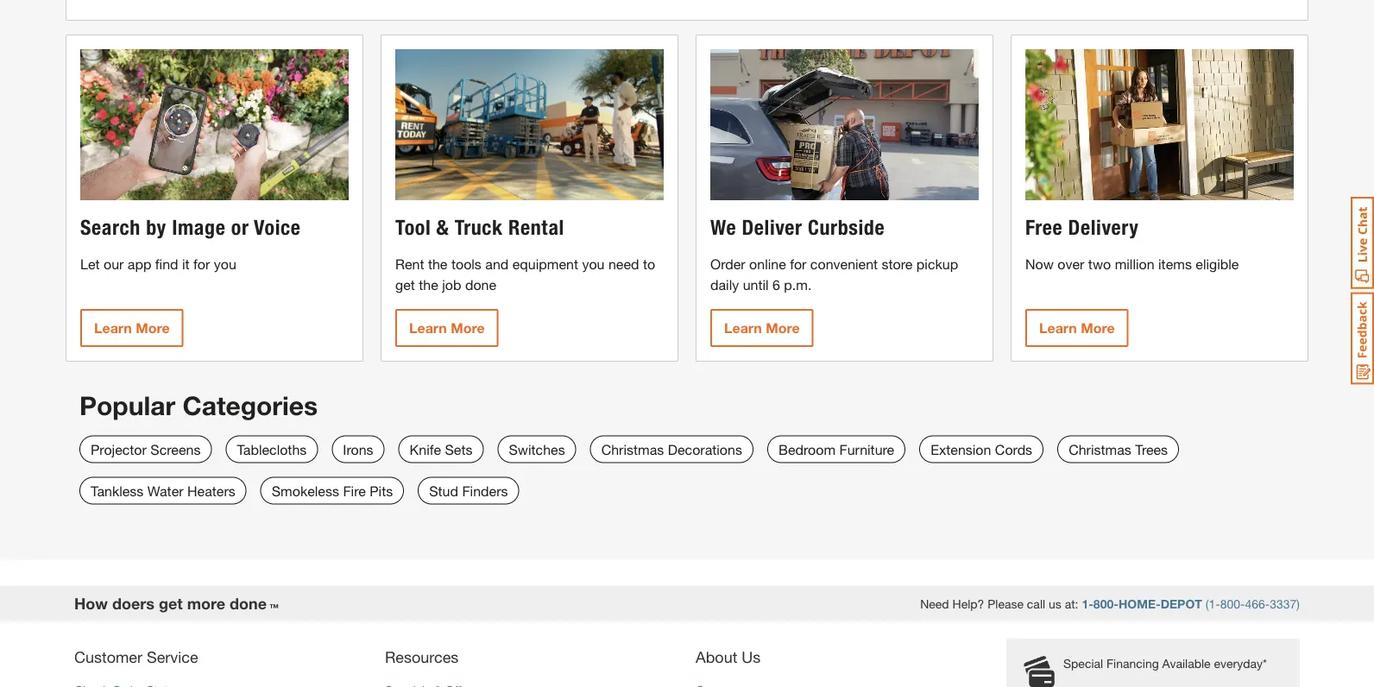 Task type: describe. For each thing, give the bounding box(es) containing it.
smokeless fire pits
[[272, 483, 393, 499]]

christmas for christmas decorations
[[601, 442, 664, 458]]

now over two million items eligible
[[1025, 256, 1239, 273]]

popular categories
[[79, 391, 318, 421]]

job
[[442, 277, 461, 294]]

feedback link image
[[1351, 292, 1374, 385]]

store
[[882, 256, 913, 273]]

screens
[[150, 442, 201, 458]]

you inside rent the tools and equipment you need to get the job done
[[582, 256, 605, 273]]

sets
[[445, 442, 473, 458]]

at:
[[1065, 597, 1078, 611]]

projector
[[91, 442, 147, 458]]

us
[[742, 648, 761, 666]]

our
[[104, 256, 124, 273]]

tablecloths link
[[226, 436, 318, 464]]

furniture
[[839, 442, 894, 458]]

get inside rent the tools and equipment you need to get the job done
[[395, 277, 415, 294]]

water
[[147, 483, 183, 499]]

more
[[187, 595, 225, 613]]

p.m.
[[784, 277, 812, 294]]

tankless water heaters link
[[79, 477, 247, 505]]

customer
[[74, 648, 142, 666]]

0 horizontal spatial done
[[230, 595, 267, 613]]

learn for truck
[[409, 320, 447, 337]]

more for curbside
[[766, 320, 800, 337]]

need help? please call us at: 1-800-home-depot (1-800-466-3337)
[[920, 597, 1300, 611]]

4 learn from the left
[[1039, 320, 1077, 337]]

cords
[[995, 442, 1032, 458]]

projector screens link
[[79, 436, 212, 464]]

4 more from the left
[[1081, 320, 1115, 337]]

extension
[[931, 442, 991, 458]]

items
[[1158, 256, 1192, 273]]

tool & truck rental image
[[395, 50, 664, 201]]

6
[[772, 277, 780, 294]]

decorations
[[668, 442, 742, 458]]

popular
[[79, 391, 175, 421]]

pits
[[370, 483, 393, 499]]

how doers get more done ™
[[74, 595, 279, 613]]

now
[[1025, 256, 1054, 273]]

about us
[[696, 648, 761, 666]]

two
[[1088, 256, 1111, 273]]

depot
[[1161, 597, 1202, 611]]

knife sets link
[[398, 436, 484, 464]]

home-
[[1118, 597, 1161, 611]]

0 vertical spatial the
[[428, 256, 447, 273]]

3337)
[[1270, 597, 1300, 611]]

over
[[1058, 256, 1084, 273]]

christmas for christmas trees
[[1069, 442, 1131, 458]]

smokeless
[[272, 483, 339, 499]]

irons link
[[332, 436, 385, 464]]

smokeless fire pits link
[[260, 477, 404, 505]]

extension cords
[[931, 442, 1032, 458]]

delivery
[[1068, 215, 1139, 240]]

bedroom furniture link
[[767, 436, 906, 464]]

find
[[155, 256, 178, 273]]

learn more link for curbside
[[710, 309, 814, 347]]

1 800- from the left
[[1093, 597, 1119, 611]]

irons
[[343, 442, 373, 458]]

free
[[1025, 215, 1063, 240]]

financing
[[1107, 656, 1159, 671]]

search
[[80, 215, 141, 240]]

call
[[1027, 597, 1045, 611]]

bedroom furniture
[[778, 442, 894, 458]]

1 vertical spatial the
[[419, 277, 438, 294]]

million
[[1115, 256, 1154, 273]]

live chat image
[[1351, 197, 1374, 289]]

bedroom
[[778, 442, 835, 458]]

we
[[710, 215, 736, 240]]

™
[[269, 602, 279, 613]]

2 800- from the left
[[1220, 597, 1245, 611]]

switches
[[509, 442, 565, 458]]

tools
[[451, 256, 481, 273]]

switches link
[[498, 436, 576, 464]]

convenient
[[810, 256, 878, 273]]

available
[[1162, 656, 1211, 671]]

please
[[988, 597, 1024, 611]]

tablecloths
[[237, 442, 307, 458]]

search by image or voice image
[[80, 50, 349, 201]]

knife
[[410, 442, 441, 458]]

projector screens
[[91, 442, 201, 458]]

done inside rent the tools and equipment you need to get the job done
[[465, 277, 496, 294]]

special financing available everyday*
[[1063, 656, 1267, 671]]

learn more for truck
[[409, 320, 485, 337]]



Task type: locate. For each thing, give the bounding box(es) containing it.
1 vertical spatial done
[[230, 595, 267, 613]]

learn more link down the job
[[395, 309, 499, 347]]

tool & truck rental
[[395, 215, 564, 240]]

tool
[[395, 215, 431, 240]]

more down "let our app find it for you"
[[136, 320, 170, 337]]

learn for curbside
[[724, 320, 762, 337]]

we deliver curbside
[[710, 215, 885, 240]]

stud finders
[[429, 483, 508, 499]]

800- right depot
[[1220, 597, 1245, 611]]

for inside order online for convenient store pickup daily until 6 p.m.
[[790, 256, 806, 273]]

the
[[428, 256, 447, 273], [419, 277, 438, 294]]

for right it
[[193, 256, 210, 273]]

learn more link for image
[[80, 309, 184, 347]]

for up p.m.
[[790, 256, 806, 273]]

2 learn from the left
[[409, 320, 447, 337]]

how
[[74, 595, 108, 613]]

1 vertical spatial get
[[159, 595, 183, 613]]

1 more from the left
[[136, 320, 170, 337]]

done
[[465, 277, 496, 294], [230, 595, 267, 613]]

image
[[172, 215, 226, 240]]

2 more from the left
[[451, 320, 485, 337]]

online
[[749, 256, 786, 273]]

christmas
[[601, 442, 664, 458], [1069, 442, 1131, 458]]

you left need
[[582, 256, 605, 273]]

1 horizontal spatial 800-
[[1220, 597, 1245, 611]]

customer service
[[74, 648, 198, 666]]

extension cords link
[[919, 436, 1044, 464]]

christmas decorations link
[[590, 436, 753, 464]]

free delivery
[[1025, 215, 1139, 240]]

800- right at:
[[1093, 597, 1119, 611]]

0 horizontal spatial 800-
[[1093, 597, 1119, 611]]

0 vertical spatial done
[[465, 277, 496, 294]]

2 christmas from the left
[[1069, 442, 1131, 458]]

get down rent
[[395, 277, 415, 294]]

finders
[[462, 483, 508, 499]]

christmas left decorations
[[601, 442, 664, 458]]

more down the job
[[451, 320, 485, 337]]

1 christmas from the left
[[601, 442, 664, 458]]

learn more link down until
[[710, 309, 814, 347]]

app
[[128, 256, 151, 273]]

learn more for curbside
[[724, 320, 800, 337]]

christmas trees
[[1069, 442, 1168, 458]]

done left ™
[[230, 595, 267, 613]]

christmas decorations
[[601, 442, 742, 458]]

truck
[[455, 215, 503, 240]]

3 more from the left
[[766, 320, 800, 337]]

learn for image
[[94, 320, 132, 337]]

equipment
[[512, 256, 578, 273]]

learn more for image
[[94, 320, 170, 337]]

learn down over
[[1039, 320, 1077, 337]]

1 learn from the left
[[94, 320, 132, 337]]

0 horizontal spatial for
[[193, 256, 210, 273]]

doers
[[112, 595, 154, 613]]

1-
[[1082, 597, 1093, 611]]

learn more down the job
[[409, 320, 485, 337]]

learn down our
[[94, 320, 132, 337]]

special
[[1063, 656, 1103, 671]]

1 learn more from the left
[[94, 320, 170, 337]]

1 for from the left
[[193, 256, 210, 273]]

search by image or voice
[[80, 215, 301, 240]]

3 learn more from the left
[[724, 320, 800, 337]]

3 learn more link from the left
[[710, 309, 814, 347]]

learn more down 'app'
[[94, 320, 170, 337]]

fire
[[343, 483, 366, 499]]

rent
[[395, 256, 424, 273]]

learn more down over
[[1039, 320, 1115, 337]]

2 learn more from the left
[[409, 320, 485, 337]]

christmas left trees
[[1069, 442, 1131, 458]]

you right it
[[214, 256, 236, 273]]

more down two
[[1081, 320, 1115, 337]]

1 learn more link from the left
[[80, 309, 184, 347]]

stud
[[429, 483, 458, 499]]

order online for convenient store pickup daily until 6 p.m.
[[710, 256, 958, 294]]

christmas trees link
[[1057, 436, 1179, 464]]

4 learn more link from the left
[[1025, 309, 1129, 347]]

daily
[[710, 277, 739, 294]]

more down 6
[[766, 320, 800, 337]]

learn more link
[[80, 309, 184, 347], [395, 309, 499, 347], [710, 309, 814, 347], [1025, 309, 1129, 347]]

2 learn more link from the left
[[395, 309, 499, 347]]

0 horizontal spatial you
[[214, 256, 236, 273]]

learn more link down 'app'
[[80, 309, 184, 347]]

rent the tools and equipment you need to get the job done
[[395, 256, 655, 294]]

we deliver curbside image
[[710, 50, 979, 201]]

us
[[1049, 597, 1061, 611]]

learn more down until
[[724, 320, 800, 337]]

the up the job
[[428, 256, 447, 273]]

to
[[643, 256, 655, 273]]

christmas inside christmas trees link
[[1069, 442, 1131, 458]]

tankless
[[91, 483, 144, 499]]

service
[[147, 648, 198, 666]]

curbside
[[808, 215, 885, 240]]

more for image
[[136, 320, 170, 337]]

get
[[395, 277, 415, 294], [159, 595, 183, 613]]

learn down until
[[724, 320, 762, 337]]

2 for from the left
[[790, 256, 806, 273]]

everyday*
[[1214, 656, 1267, 671]]

and
[[485, 256, 509, 273]]

stud finders link
[[418, 477, 519, 505]]

learn more link for truck
[[395, 309, 499, 347]]

&
[[436, 215, 449, 240]]

or
[[231, 215, 249, 240]]

eligible
[[1196, 256, 1239, 273]]

get left more
[[159, 595, 183, 613]]

rental
[[508, 215, 564, 240]]

0 vertical spatial get
[[395, 277, 415, 294]]

4 learn more from the left
[[1039, 320, 1115, 337]]

1 horizontal spatial done
[[465, 277, 496, 294]]

resources
[[385, 648, 459, 666]]

need
[[608, 256, 639, 273]]

let our app find it for you
[[80, 256, 236, 273]]

pickup
[[916, 256, 958, 273]]

for
[[193, 256, 210, 273], [790, 256, 806, 273]]

heaters
[[187, 483, 235, 499]]

voice
[[254, 215, 301, 240]]

the left the job
[[419, 277, 438, 294]]

1 horizontal spatial you
[[582, 256, 605, 273]]

learn
[[94, 320, 132, 337], [409, 320, 447, 337], [724, 320, 762, 337], [1039, 320, 1077, 337]]

3 learn from the left
[[724, 320, 762, 337]]

1 horizontal spatial for
[[790, 256, 806, 273]]

it
[[182, 256, 190, 273]]

need
[[920, 597, 949, 611]]

(1-
[[1206, 597, 1220, 611]]

until
[[743, 277, 769, 294]]

help?
[[952, 597, 984, 611]]

learn more link down over
[[1025, 309, 1129, 347]]

trees
[[1135, 442, 1168, 458]]

2 you from the left
[[582, 256, 605, 273]]

tankless water heaters
[[91, 483, 235, 499]]

1 you from the left
[[214, 256, 236, 273]]

free delivery image
[[1025, 50, 1294, 201]]

done down tools
[[465, 277, 496, 294]]

466-
[[1245, 597, 1270, 611]]

0 horizontal spatial get
[[159, 595, 183, 613]]

christmas inside christmas decorations link
[[601, 442, 664, 458]]

knife sets
[[410, 442, 473, 458]]

1 horizontal spatial get
[[395, 277, 415, 294]]

more for truck
[[451, 320, 485, 337]]

1 horizontal spatial christmas
[[1069, 442, 1131, 458]]

learn down the job
[[409, 320, 447, 337]]

categories
[[182, 391, 318, 421]]

0 horizontal spatial christmas
[[601, 442, 664, 458]]

let
[[80, 256, 100, 273]]

by
[[146, 215, 166, 240]]



Task type: vqa. For each thing, say whether or not it's contained in the screenshot.
the us
yes



